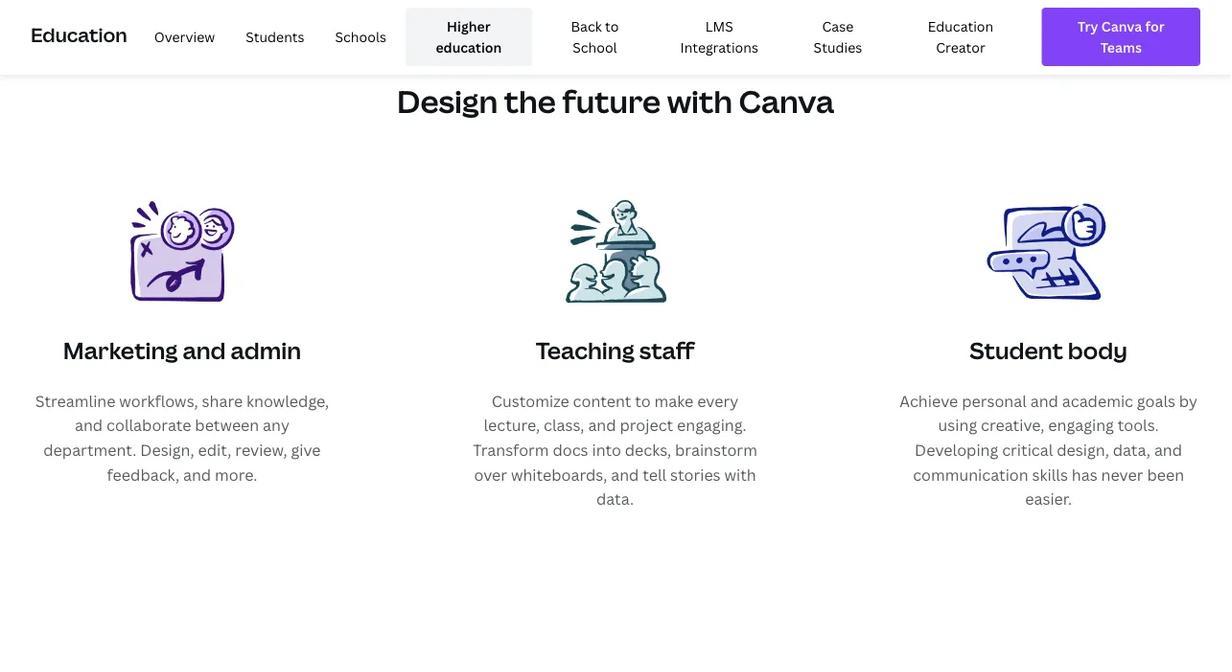 Task type: vqa. For each thing, say whether or not it's contained in the screenshot.
MENU BAR in Education Element
yes



Task type: describe. For each thing, give the bounding box(es) containing it.
lecture,
[[484, 415, 540, 436]]

students link
[[234, 8, 316, 66]]

tell
[[643, 465, 667, 485]]

marketing admin logo image
[[121, 190, 244, 313]]

creator
[[936, 38, 986, 56]]

stories
[[670, 465, 721, 485]]

review,
[[235, 440, 287, 461]]

future
[[562, 80, 661, 122]]

higher education link
[[406, 8, 532, 66]]

customize
[[492, 391, 569, 411]]

overview
[[154, 28, 215, 46]]

every
[[697, 391, 739, 411]]

achieve
[[900, 391, 958, 411]]

easier.
[[1025, 489, 1072, 510]]

into
[[592, 440, 621, 461]]

to inside customize content to make every lecture, class, and project engaging. transform docs into decks, brainstorm over whiteboards, and tell stories with data.
[[635, 391, 651, 411]]

transform
[[473, 440, 549, 461]]

collaborate
[[106, 415, 191, 436]]

has
[[1072, 465, 1098, 485]]

overview link
[[143, 8, 226, 66]]

tools.
[[1118, 415, 1159, 436]]

make
[[655, 391, 694, 411]]

students icon image
[[987, 190, 1110, 313]]

the
[[504, 80, 556, 122]]

higher education
[[436, 17, 502, 56]]

student body
[[970, 335, 1128, 366]]

staff
[[639, 335, 695, 366]]

and up been at the right of page
[[1155, 440, 1183, 461]]

back to school
[[571, 17, 619, 56]]

marketing and admin
[[63, 335, 301, 366]]

student
[[970, 335, 1063, 366]]

communication
[[913, 465, 1029, 485]]

case
[[822, 17, 854, 35]]

marketing
[[63, 335, 178, 366]]

content
[[573, 391, 631, 411]]

more.
[[215, 465, 257, 485]]

education element
[[31, 0, 1201, 74]]

schools
[[335, 28, 386, 46]]

to inside back to school
[[605, 17, 619, 35]]

feedback,
[[107, 465, 179, 485]]

department.
[[43, 440, 137, 461]]

studies
[[814, 38, 862, 56]]

docs
[[553, 440, 588, 461]]

academic
[[1062, 391, 1134, 411]]

body
[[1068, 335, 1128, 366]]

with inside customize content to make every lecture, class, and project engaging. transform docs into decks, brainstorm over whiteboards, and tell stories with data.
[[724, 465, 756, 485]]

edit,
[[198, 440, 232, 461]]

canva
[[739, 80, 834, 122]]

teaching staff
[[536, 335, 695, 366]]

never
[[1101, 465, 1144, 485]]



Task type: locate. For each thing, give the bounding box(es) containing it.
education creator
[[928, 17, 994, 56]]

and up share
[[183, 335, 226, 366]]

with down integrations
[[667, 80, 733, 122]]

higher
[[447, 17, 491, 35]]

streamline
[[35, 391, 116, 411]]

project
[[620, 415, 673, 436]]

education for education
[[31, 21, 127, 48]]

customize content to make every lecture, class, and project engaging. transform docs into decks, brainstorm over whiteboards, and tell stories with data.
[[473, 391, 757, 510]]

school
[[573, 38, 617, 56]]

data.
[[596, 489, 634, 510]]

back to school link
[[540, 8, 650, 66]]

decks,
[[625, 440, 671, 461]]

1 horizontal spatial to
[[635, 391, 651, 411]]

menu bar
[[135, 8, 1027, 66]]

give
[[291, 440, 321, 461]]

admin
[[231, 335, 301, 366]]

education
[[436, 38, 502, 56]]

design the future with canva
[[397, 80, 834, 122]]

developing
[[915, 440, 999, 461]]

to right "back"
[[605, 17, 619, 35]]

lms integrations link
[[658, 8, 781, 66]]

and down content at the bottom
[[588, 415, 616, 436]]

personal
[[962, 391, 1027, 411]]

case studies
[[814, 17, 862, 56]]

any
[[263, 415, 290, 436]]

education for education creator
[[928, 17, 994, 35]]

lms integrations
[[680, 17, 758, 56]]

teaching
[[536, 335, 635, 366]]

engaging.
[[677, 415, 747, 436]]

been
[[1147, 465, 1184, 485]]

education inside menu bar
[[928, 17, 994, 35]]

to
[[605, 17, 619, 35], [635, 391, 651, 411]]

students
[[246, 28, 305, 46]]

menu bar inside education element
[[135, 8, 1027, 66]]

brainstorm
[[675, 440, 757, 461]]

using
[[938, 415, 977, 436]]

0 vertical spatial to
[[605, 17, 619, 35]]

share
[[202, 391, 243, 411]]

and up the creative,
[[1031, 391, 1059, 411]]

by
[[1179, 391, 1198, 411]]

achieve personal and academic goals by using creative, engaging tools. developing critical design, data, and communication skills has never been easier.
[[900, 391, 1198, 510]]

creative,
[[981, 415, 1045, 436]]

engaging
[[1049, 415, 1114, 436]]

1 vertical spatial with
[[724, 465, 756, 485]]

1 horizontal spatial education
[[928, 17, 994, 35]]

education creator link
[[895, 8, 1027, 66]]

with down brainstorm
[[724, 465, 756, 485]]

schools link
[[324, 8, 398, 66]]

critical
[[1002, 440, 1053, 461]]

education
[[928, 17, 994, 35], [31, 21, 127, 48]]

design,
[[140, 440, 194, 461]]

teaching staff logo image
[[554, 190, 677, 313]]

with
[[667, 80, 733, 122], [724, 465, 756, 485]]

knowledge,
[[246, 391, 329, 411]]

data,
[[1113, 440, 1151, 461]]

back
[[571, 17, 602, 35]]

0 horizontal spatial to
[[605, 17, 619, 35]]

and down edit,
[[183, 465, 211, 485]]

design
[[397, 80, 498, 122]]

streamline workflows, share knowledge, and collaborate between any department. design, edit, review, give feedback, and more.
[[35, 391, 329, 485]]

menu bar containing higher education
[[135, 8, 1027, 66]]

class,
[[544, 415, 585, 436]]

workflows,
[[119, 391, 198, 411]]

over
[[474, 465, 507, 485]]

between
[[195, 415, 259, 436]]

whiteboards,
[[511, 465, 607, 485]]

and
[[183, 335, 226, 366], [1031, 391, 1059, 411], [75, 415, 103, 436], [588, 415, 616, 436], [1155, 440, 1183, 461], [183, 465, 211, 485], [611, 465, 639, 485]]

and up department.
[[75, 415, 103, 436]]

goals
[[1137, 391, 1176, 411]]

1 vertical spatial to
[[635, 391, 651, 411]]

0 vertical spatial with
[[667, 80, 733, 122]]

integrations
[[680, 38, 758, 56]]

lms
[[706, 17, 733, 35]]

design,
[[1057, 440, 1109, 461]]

0 horizontal spatial education
[[31, 21, 127, 48]]

to up the project
[[635, 391, 651, 411]]

case studies link
[[789, 8, 888, 66]]

and up data.
[[611, 465, 639, 485]]

skills
[[1032, 465, 1068, 485]]



